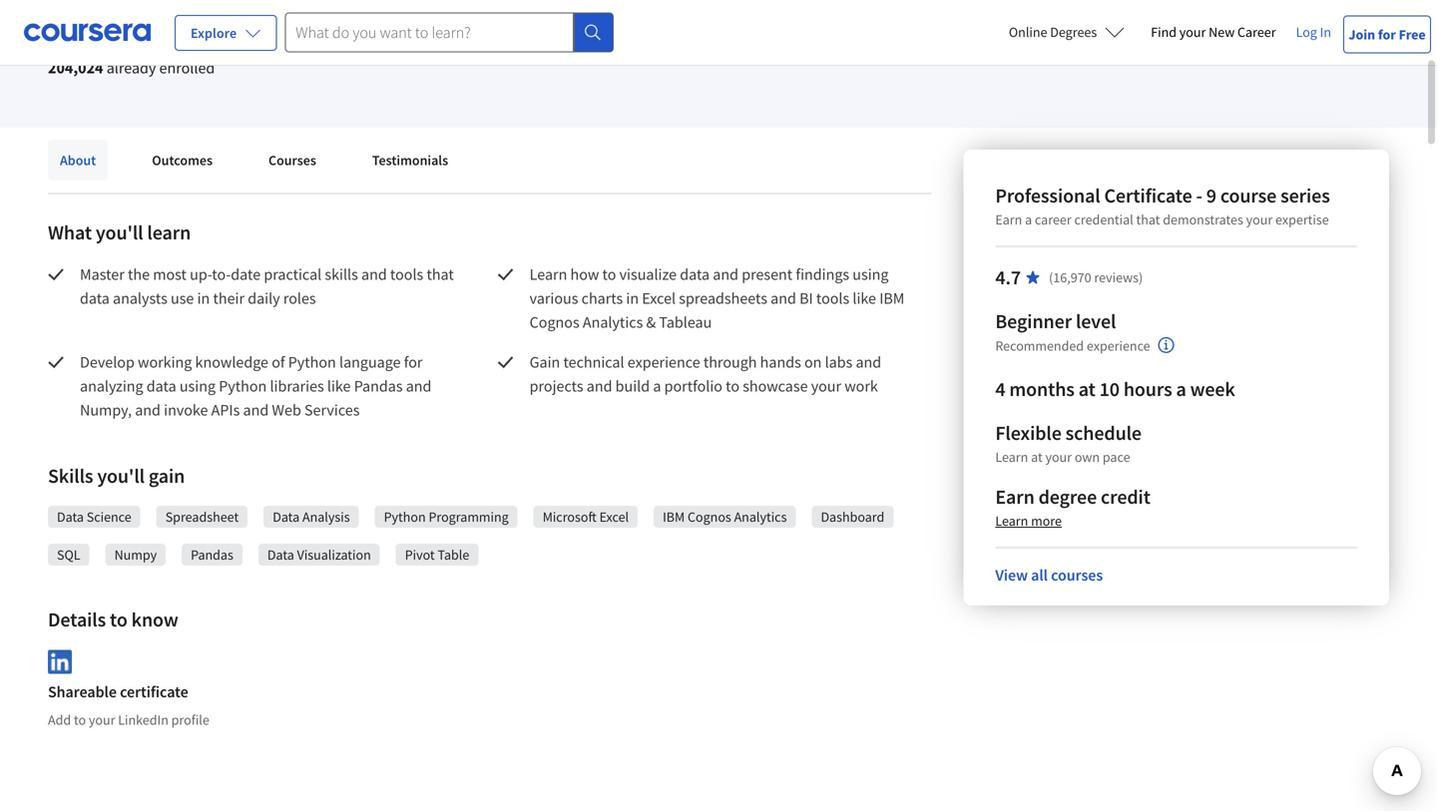 Task type: describe. For each thing, give the bounding box(es) containing it.
working
[[138, 352, 192, 372]]

gain technical experience through hands on labs and projects and build a portfolio to showcase your work
[[530, 352, 885, 396]]

tools inside master the most up-to-date practical skills and tools that data analysts use in their daily roles
[[390, 265, 424, 285]]

learn
[[147, 220, 191, 245]]

schedule
[[1066, 421, 1142, 446]]

career
[[1035, 211, 1072, 229]]

online degrees
[[1009, 23, 1098, 41]]

spreadsheet link
[[165, 507, 239, 527]]

daily
[[248, 289, 280, 309]]

a inside gain technical experience through hands on labs and projects and build a portfolio to showcase your work
[[653, 376, 661, 396]]

skills you'll gain
[[48, 464, 185, 489]]

projects
[[530, 376, 584, 396]]

data analysis
[[273, 508, 350, 526]]

bi
[[800, 289, 814, 309]]

204,024
[[48, 58, 103, 78]]

data science link
[[57, 507, 132, 527]]

data visualization link
[[267, 545, 371, 565]]

language
[[340, 352, 401, 372]]

you'll for skills
[[97, 464, 145, 489]]

already
[[107, 58, 156, 78]]

experience inside gain technical experience through hands on labs and projects and build a portfolio to showcase your work
[[628, 352, 701, 372]]

your inside shareable certificate add to your linkedin profile
[[89, 711, 115, 729]]

&
[[647, 313, 656, 333]]

to inside shareable certificate add to your linkedin profile
[[74, 711, 86, 729]]

1 horizontal spatial python
[[288, 352, 336, 372]]

analysis
[[303, 508, 350, 526]]

details
[[48, 608, 106, 633]]

join for free link
[[1344, 15, 1432, 53]]

your inside professional certificate - 9 course series earn a career credential that demonstrates your expertise
[[1247, 211, 1273, 229]]

excel inside learn how to visualize data and present findings using various charts in excel spreadsheets and bi tools like ibm cognos analytics & tableau
[[642, 289, 676, 309]]

2 horizontal spatial a
[[1177, 377, 1187, 402]]

degrees
[[1051, 23, 1098, 41]]

level
[[1076, 309, 1117, 334]]

practical
[[264, 265, 322, 285]]

skills
[[325, 265, 358, 285]]

technical
[[564, 352, 625, 372]]

tools inside learn how to visualize data and present findings using various charts in excel spreadsheets and bi tools like ibm cognos analytics & tableau
[[817, 289, 850, 309]]

0 vertical spatial at
[[1079, 377, 1096, 402]]

your right find on the right top of the page
[[1180, 23, 1207, 41]]

to inside learn how to visualize data and present findings using various charts in excel spreadsheets and bi tools like ibm cognos analytics & tableau
[[603, 265, 617, 285]]

view all courses link
[[996, 566, 1104, 586]]

data for data visualization
[[267, 546, 294, 564]]

microsoft excel
[[543, 508, 629, 526]]

ibm inside 'link'
[[663, 508, 685, 526]]

what you'll learn
[[48, 220, 191, 245]]

data inside develop working knowledge of python language for analyzing data using python libraries like pandas and numpy, and invoke apis and web services
[[147, 376, 176, 396]]

present
[[742, 265, 793, 285]]

numpy
[[114, 546, 157, 564]]

starts mar 7 button
[[48, 0, 211, 40]]

outcomes link
[[140, 140, 225, 181]]

pace
[[1103, 448, 1131, 466]]

2 horizontal spatial python
[[384, 508, 426, 526]]

spreadsheet
[[165, 508, 239, 526]]

certificate
[[120, 682, 188, 702]]

using inside develop working knowledge of python language for analyzing data using python libraries like pandas and numpy, and invoke apis and web services
[[180, 376, 216, 396]]

new
[[1209, 23, 1235, 41]]

credential
[[1075, 211, 1134, 229]]

analytics inside 'link'
[[735, 508, 787, 526]]

findings
[[796, 265, 850, 285]]

4 months at 10 hours a week
[[996, 377, 1236, 402]]

hands
[[761, 352, 802, 372]]

cognos inside 'link'
[[688, 508, 732, 526]]

profile
[[171, 711, 209, 729]]

excel inside microsoft excel link
[[600, 508, 629, 526]]

web
[[272, 400, 301, 420]]

reviews)
[[1095, 269, 1144, 287]]

microsoft excel link
[[543, 507, 629, 527]]

how
[[571, 265, 599, 285]]

data for data analysis
[[273, 508, 300, 526]]

invoke
[[164, 400, 208, 420]]

analysts
[[113, 289, 168, 309]]

series
[[1281, 183, 1331, 208]]

(16,970 reviews)
[[1050, 269, 1144, 287]]

months
[[1010, 377, 1075, 402]]

showcase
[[743, 376, 808, 396]]

data for data science
[[57, 508, 84, 526]]

outcomes
[[152, 151, 213, 169]]

sql link
[[57, 545, 80, 565]]

through
[[704, 352, 757, 372]]

pandas link
[[191, 545, 234, 565]]

visualize
[[620, 265, 677, 285]]

knowledge
[[195, 352, 269, 372]]

like inside learn how to visualize data and present findings using various charts in excel spreadsheets and bi tools like ibm cognos analytics & tableau
[[853, 289, 877, 309]]

dashboard link
[[821, 507, 885, 527]]

ibm inside learn how to visualize data and present findings using various charts in excel spreadsheets and bi tools like ibm cognos analytics & tableau
[[880, 289, 905, 309]]

enrolled
[[159, 58, 215, 78]]

flexible
[[996, 421, 1062, 446]]

programming
[[429, 508, 509, 526]]

develop
[[80, 352, 135, 372]]

join for free
[[1349, 25, 1427, 43]]

build
[[616, 376, 650, 396]]

that for to-
[[427, 265, 454, 285]]

online
[[1009, 23, 1048, 41]]

earn inside earn degree credit learn more
[[996, 485, 1035, 510]]

professional certificate - 9 course series earn a career credential that demonstrates your expertise
[[996, 183, 1331, 229]]

the
[[128, 265, 150, 285]]

demonstrates
[[1164, 211, 1244, 229]]

charts
[[582, 289, 623, 309]]

degree
[[1039, 485, 1098, 510]]

to inside gain technical experience through hands on labs and projects and build a portfolio to showcase your work
[[726, 376, 740, 396]]

spreadsheets
[[679, 289, 768, 309]]

linkedin
[[118, 711, 169, 729]]



Task type: locate. For each thing, give the bounding box(es) containing it.
recommended
[[996, 337, 1085, 355]]

analytics
[[583, 313, 643, 333], [735, 508, 787, 526]]

sql
[[57, 546, 80, 564]]

0 vertical spatial data
[[680, 265, 710, 285]]

data down master at top left
[[80, 289, 110, 309]]

204,024 already enrolled
[[48, 58, 215, 78]]

excel
[[642, 289, 676, 309], [600, 508, 629, 526]]

starts mar 7
[[96, 11, 163, 27]]

in
[[1321, 23, 1332, 41]]

gain
[[530, 352, 560, 372]]

your
[[1180, 23, 1207, 41], [1247, 211, 1273, 229], [812, 376, 842, 396], [1046, 448, 1072, 466], [89, 711, 115, 729]]

develop working knowledge of python language for analyzing data using python libraries like pandas and numpy, and invoke apis and web services
[[80, 352, 435, 420]]

tools right skills
[[390, 265, 424, 285]]

use
[[171, 289, 194, 309]]

1 horizontal spatial like
[[853, 289, 877, 309]]

recommended experience
[[996, 337, 1151, 355]]

coursera image
[[24, 16, 151, 48]]

python down knowledge
[[219, 376, 267, 396]]

to right add
[[74, 711, 86, 729]]

in down visualize
[[627, 289, 639, 309]]

2 in from the left
[[627, 289, 639, 309]]

in inside learn how to visualize data and present findings using various charts in excel spreadsheets and bi tools like ibm cognos analytics & tableau
[[627, 289, 639, 309]]

explore button
[[175, 15, 277, 51]]

tools
[[390, 265, 424, 285], [817, 289, 850, 309]]

1 horizontal spatial a
[[1026, 211, 1033, 229]]

more
[[1032, 512, 1062, 530]]

to left the know
[[110, 608, 128, 633]]

add
[[48, 711, 71, 729]]

data down working
[[147, 376, 176, 396]]

learn how to visualize data and present findings using various charts in excel spreadsheets and bi tools like ibm cognos analytics & tableau
[[530, 265, 908, 333]]

1 vertical spatial at
[[1032, 448, 1043, 466]]

beginner
[[996, 309, 1073, 334]]

your down shareable
[[89, 711, 115, 729]]

free
[[1400, 25, 1427, 43]]

data down the data analysis
[[267, 546, 294, 564]]

shareable certificate add to your linkedin profile
[[48, 682, 209, 729]]

What do you want to learn? text field
[[285, 12, 574, 52]]

analytics down charts
[[583, 313, 643, 333]]

ibm right "bi"
[[880, 289, 905, 309]]

log
[[1297, 23, 1318, 41]]

0 horizontal spatial analytics
[[583, 313, 643, 333]]

1 horizontal spatial cognos
[[688, 508, 732, 526]]

1 horizontal spatial analytics
[[735, 508, 787, 526]]

1 vertical spatial tools
[[817, 289, 850, 309]]

2 horizontal spatial data
[[680, 265, 710, 285]]

None search field
[[285, 12, 614, 52]]

1 horizontal spatial using
[[853, 265, 889, 285]]

their
[[213, 289, 245, 309]]

all
[[1032, 566, 1048, 586]]

-
[[1197, 183, 1203, 208]]

numpy link
[[114, 545, 157, 565]]

tableau
[[659, 313, 712, 333]]

to-
[[212, 265, 231, 285]]

pivot table
[[405, 546, 470, 564]]

learn down flexible
[[996, 448, 1029, 466]]

learn left more
[[996, 512, 1029, 530]]

learn inside flexible schedule learn at your own pace
[[996, 448, 1029, 466]]

learn up various at top
[[530, 265, 568, 285]]

up-
[[190, 265, 212, 285]]

1 horizontal spatial ibm
[[880, 289, 905, 309]]

pivot table link
[[405, 545, 470, 565]]

1 vertical spatial python
[[219, 376, 267, 396]]

1 vertical spatial you'll
[[97, 464, 145, 489]]

2 vertical spatial python
[[384, 508, 426, 526]]

view all courses
[[996, 566, 1104, 586]]

0 horizontal spatial using
[[180, 376, 216, 396]]

for right join
[[1379, 25, 1397, 43]]

at inside flexible schedule learn at your own pace
[[1032, 448, 1043, 466]]

python up "libraries" on the top left of the page
[[288, 352, 336, 372]]

at left 10
[[1079, 377, 1096, 402]]

data up spreadsheets
[[680, 265, 710, 285]]

1 horizontal spatial excel
[[642, 289, 676, 309]]

pandas down spreadsheet link
[[191, 546, 234, 564]]

data left analysis
[[273, 508, 300, 526]]

for right language
[[404, 352, 423, 372]]

you'll up master at top left
[[96, 220, 143, 245]]

beginner level
[[996, 309, 1117, 334]]

1 vertical spatial pandas
[[191, 546, 234, 564]]

like up services
[[327, 376, 351, 396]]

pandas
[[354, 376, 403, 396], [191, 546, 234, 564]]

like inside develop working knowledge of python language for analyzing data using python libraries like pandas and numpy, and invoke apis and web services
[[327, 376, 351, 396]]

learn inside learn how to visualize data and present findings using various charts in excel spreadsheets and bi tools like ibm cognos analytics & tableau
[[530, 265, 568, 285]]

tools down "findings"
[[817, 289, 850, 309]]

like right "bi"
[[853, 289, 877, 309]]

0 horizontal spatial ibm
[[663, 508, 685, 526]]

experience up portfolio
[[628, 352, 701, 372]]

science
[[87, 508, 132, 526]]

2 earn from the top
[[996, 485, 1035, 510]]

master the most up-to-date practical skills and tools that data analysts use in their daily roles
[[80, 265, 457, 309]]

0 vertical spatial python
[[288, 352, 336, 372]]

join
[[1349, 25, 1376, 43]]

learn more link
[[996, 512, 1062, 530]]

dashboard
[[821, 508, 885, 526]]

0 horizontal spatial for
[[404, 352, 423, 372]]

expertise
[[1276, 211, 1330, 229]]

0 horizontal spatial a
[[653, 376, 661, 396]]

1 vertical spatial cognos
[[688, 508, 732, 526]]

1 earn from the top
[[996, 211, 1023, 229]]

data inside learn how to visualize data and present findings using various charts in excel spreadsheets and bi tools like ibm cognos analytics & tableau
[[680, 265, 710, 285]]

0 horizontal spatial pandas
[[191, 546, 234, 564]]

that down certificate
[[1137, 211, 1161, 229]]

0 horizontal spatial tools
[[390, 265, 424, 285]]

learn
[[530, 265, 568, 285], [996, 448, 1029, 466], [996, 512, 1029, 530]]

0 horizontal spatial data
[[80, 289, 110, 309]]

0 horizontal spatial that
[[427, 265, 454, 285]]

that for course
[[1137, 211, 1161, 229]]

analytics left dashboard link
[[735, 508, 787, 526]]

your inside gain technical experience through hands on labs and projects and build a portfolio to showcase your work
[[812, 376, 842, 396]]

labs
[[825, 352, 853, 372]]

1 horizontal spatial experience
[[1087, 337, 1151, 355]]

you'll up "science"
[[97, 464, 145, 489]]

on
[[805, 352, 822, 372]]

shareable
[[48, 682, 117, 702]]

0 vertical spatial excel
[[642, 289, 676, 309]]

0 vertical spatial learn
[[530, 265, 568, 285]]

2 vertical spatial learn
[[996, 512, 1029, 530]]

pandas inside develop working knowledge of python language for analyzing data using python libraries like pandas and numpy, and invoke apis and web services
[[354, 376, 403, 396]]

1 horizontal spatial that
[[1137, 211, 1161, 229]]

excel right microsoft
[[600, 508, 629, 526]]

various
[[530, 289, 579, 309]]

flexible schedule learn at your own pace
[[996, 421, 1142, 466]]

0 vertical spatial like
[[853, 289, 877, 309]]

1 horizontal spatial at
[[1079, 377, 1096, 402]]

microsoft
[[543, 508, 597, 526]]

earn up 'learn more' "link"
[[996, 485, 1035, 510]]

certificate
[[1105, 183, 1193, 208]]

that inside professional certificate - 9 course series earn a career credential that demonstrates your expertise
[[1137, 211, 1161, 229]]

4.7
[[996, 265, 1022, 290]]

details to know
[[48, 608, 178, 633]]

know
[[131, 608, 178, 633]]

analytics inside learn how to visualize data and present findings using various charts in excel spreadsheets and bi tools like ibm cognos analytics & tableau
[[583, 313, 643, 333]]

1 vertical spatial learn
[[996, 448, 1029, 466]]

at down flexible
[[1032, 448, 1043, 466]]

credit
[[1101, 485, 1151, 510]]

career
[[1238, 23, 1277, 41]]

data up sql link
[[57, 508, 84, 526]]

master
[[80, 265, 125, 285]]

to right the how
[[603, 265, 617, 285]]

using right "findings"
[[853, 265, 889, 285]]

0 vertical spatial earn
[[996, 211, 1023, 229]]

0 vertical spatial tools
[[390, 265, 424, 285]]

0 horizontal spatial python
[[219, 376, 267, 396]]

in inside master the most up-to-date practical skills and tools that data analysts use in their daily roles
[[197, 289, 210, 309]]

experience down level
[[1087, 337, 1151, 355]]

explore
[[191, 24, 237, 42]]

earn inside professional certificate - 9 course series earn a career credential that demonstrates your expertise
[[996, 211, 1023, 229]]

and inside master the most up-to-date practical skills and tools that data analysts use in their daily roles
[[362, 265, 387, 285]]

your down labs at right
[[812, 376, 842, 396]]

find your new career
[[1152, 23, 1277, 41]]

find
[[1152, 23, 1177, 41]]

0 horizontal spatial experience
[[628, 352, 701, 372]]

1 in from the left
[[197, 289, 210, 309]]

0 vertical spatial analytics
[[583, 313, 643, 333]]

view
[[996, 566, 1029, 586]]

0 vertical spatial pandas
[[354, 376, 403, 396]]

python up the pivot
[[384, 508, 426, 526]]

earn
[[996, 211, 1023, 229], [996, 485, 1035, 510]]

date
[[231, 265, 261, 285]]

1 horizontal spatial for
[[1379, 25, 1397, 43]]

1 vertical spatial earn
[[996, 485, 1035, 510]]

0 horizontal spatial in
[[197, 289, 210, 309]]

0 horizontal spatial excel
[[600, 508, 629, 526]]

in right use
[[197, 289, 210, 309]]

0 vertical spatial that
[[1137, 211, 1161, 229]]

information about difficulty level pre-requisites. image
[[1159, 338, 1175, 353]]

a left career
[[1026, 211, 1033, 229]]

using inside learn how to visualize data and present findings using various charts in excel spreadsheets and bi tools like ibm cognos analytics & tableau
[[853, 265, 889, 285]]

1 vertical spatial excel
[[600, 508, 629, 526]]

learn inside earn degree credit learn more
[[996, 512, 1029, 530]]

log in
[[1297, 23, 1332, 41]]

1 horizontal spatial in
[[627, 289, 639, 309]]

data analysis link
[[273, 507, 350, 527]]

1 vertical spatial analytics
[[735, 508, 787, 526]]

your inside flexible schedule learn at your own pace
[[1046, 448, 1072, 466]]

0 horizontal spatial cognos
[[530, 313, 580, 333]]

using up invoke
[[180, 376, 216, 396]]

courses
[[269, 151, 316, 169]]

1 vertical spatial data
[[80, 289, 110, 309]]

you'll for what
[[96, 220, 143, 245]]

pandas down language
[[354, 376, 403, 396]]

your left own
[[1046, 448, 1072, 466]]

a right build
[[653, 376, 661, 396]]

for inside develop working knowledge of python language for analyzing data using python libraries like pandas and numpy, and invoke apis and web services
[[404, 352, 423, 372]]

earn left career
[[996, 211, 1023, 229]]

2 vertical spatial data
[[147, 376, 176, 396]]

that inside master the most up-to-date practical skills and tools that data analysts use in their daily roles
[[427, 265, 454, 285]]

data inside master the most up-to-date practical skills and tools that data analysts use in their daily roles
[[80, 289, 110, 309]]

ibm right microsoft excel link
[[663, 508, 685, 526]]

testimonials
[[372, 151, 448, 169]]

0 vertical spatial you'll
[[96, 220, 143, 245]]

0 horizontal spatial like
[[327, 376, 351, 396]]

1 vertical spatial for
[[404, 352, 423, 372]]

like
[[853, 289, 877, 309], [327, 376, 351, 396]]

data science
[[57, 508, 132, 526]]

1 vertical spatial using
[[180, 376, 216, 396]]

online degrees button
[[993, 10, 1142, 54]]

cognos inside learn how to visualize data and present findings using various charts in excel spreadsheets and bi tools like ibm cognos analytics & tableau
[[530, 313, 580, 333]]

0 vertical spatial ibm
[[880, 289, 905, 309]]

0 horizontal spatial at
[[1032, 448, 1043, 466]]

a inside professional certificate - 9 course series earn a career credential that demonstrates your expertise
[[1026, 211, 1033, 229]]

excel up '&'
[[642, 289, 676, 309]]

numpy,
[[80, 400, 132, 420]]

a left week
[[1177, 377, 1187, 402]]

1 vertical spatial ibm
[[663, 508, 685, 526]]

1 vertical spatial that
[[427, 265, 454, 285]]

0 vertical spatial for
[[1379, 25, 1397, 43]]

own
[[1075, 448, 1100, 466]]

1 vertical spatial like
[[327, 376, 351, 396]]

your down course
[[1247, 211, 1273, 229]]

to down through
[[726, 376, 740, 396]]

1 horizontal spatial tools
[[817, 289, 850, 309]]

data
[[680, 265, 710, 285], [80, 289, 110, 309], [147, 376, 176, 396]]

python
[[288, 352, 336, 372], [219, 376, 267, 396], [384, 508, 426, 526]]

4
[[996, 377, 1006, 402]]

0 vertical spatial using
[[853, 265, 889, 285]]

data
[[57, 508, 84, 526], [273, 508, 300, 526], [267, 546, 294, 564]]

0 vertical spatial cognos
[[530, 313, 580, 333]]

1 horizontal spatial pandas
[[354, 376, 403, 396]]

1 horizontal spatial data
[[147, 376, 176, 396]]

portfolio
[[665, 376, 723, 396]]

that right skills
[[427, 265, 454, 285]]



Task type: vqa. For each thing, say whether or not it's contained in the screenshot.
MONEY on the left top of the page
no



